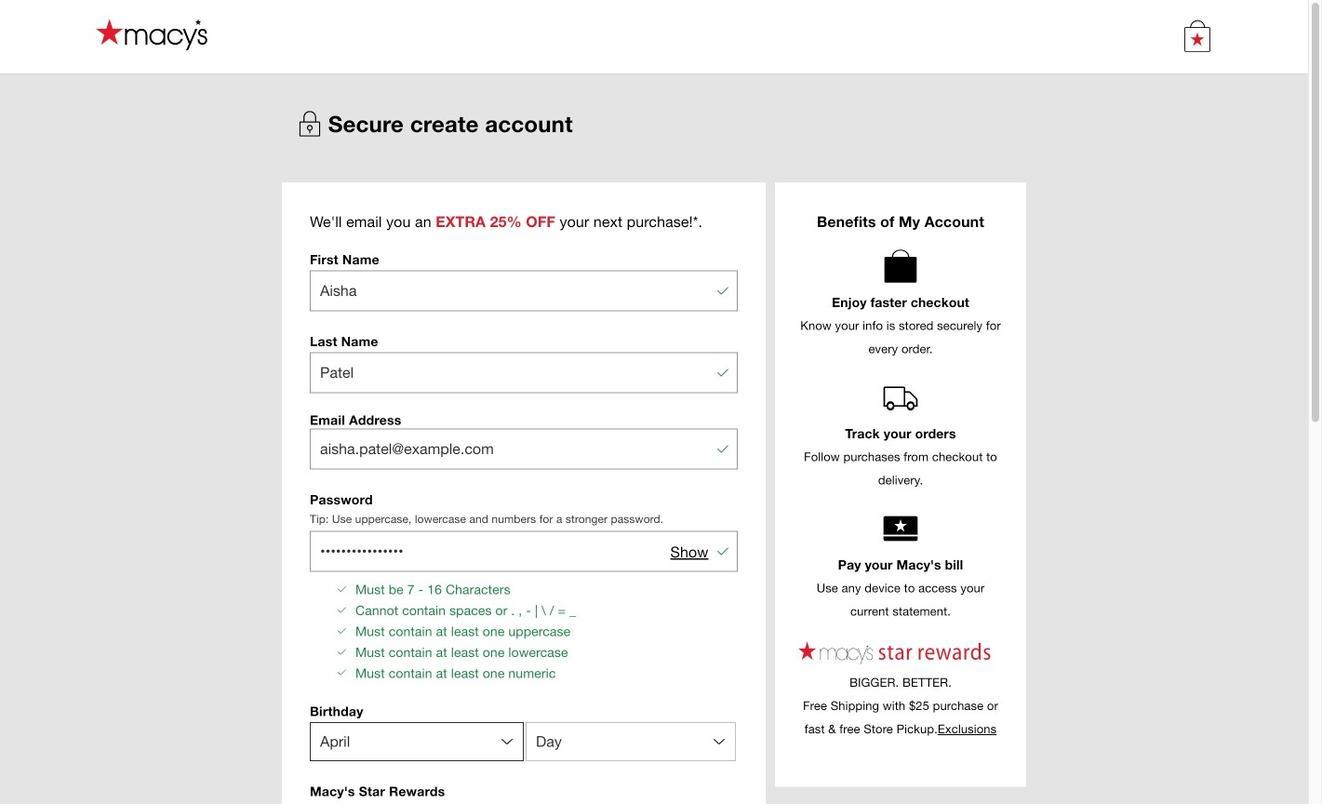 Task type: describe. For each thing, give the bounding box(es) containing it.
2 ui checkmark validate small image from the top
[[335, 603, 349, 617]]

gen secure bk huge image
[[296, 110, 324, 138]]

3 ui checkmark validate small image from the top
[[335, 666, 349, 680]]



Task type: locate. For each thing, give the bounding box(es) containing it.
1 ui checkmark validate small image from the top
[[335, 624, 349, 638]]

shopping bag has 0 items image
[[1183, 17, 1213, 54]]

ui checkmark validate small image
[[335, 624, 349, 638], [335, 645, 349, 659], [335, 666, 349, 680]]

0 vertical spatial ui checkmark validate small image
[[335, 624, 349, 638]]

2 ui checkmark validate small image from the top
[[335, 645, 349, 659]]

1 vertical spatial ui checkmark validate small image
[[335, 645, 349, 659]]

None email field
[[310, 429, 738, 470]]

None password field
[[310, 531, 738, 572]]

ui checkmark validate small image
[[335, 582, 349, 596], [335, 603, 349, 617]]

2 vertical spatial ui checkmark validate small image
[[335, 666, 349, 680]]

None text field
[[310, 352, 738, 393]]

1 ui checkmark validate small image from the top
[[335, 582, 349, 596]]

main content
[[282, 182, 766, 804]]

None text field
[[310, 270, 738, 311]]

1 vertical spatial ui checkmark validate small image
[[335, 603, 349, 617]]

0 vertical spatial ui checkmark validate small image
[[335, 582, 349, 596]]



Task type: vqa. For each thing, say whether or not it's contained in the screenshot.
Advertisement element
no



